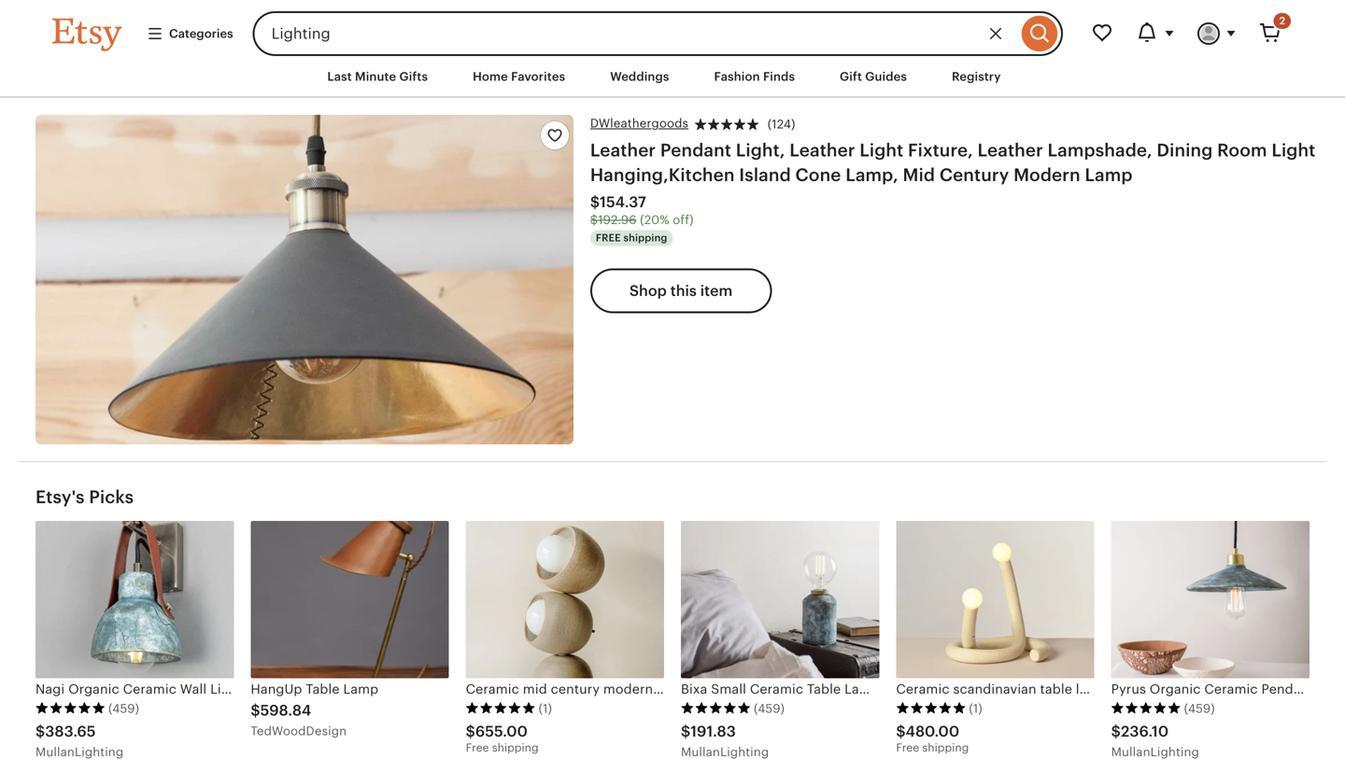 Task type: vqa. For each thing, say whether or not it's contained in the screenshot.
shipping within $ 655.00 Free shipping
yes



Task type: locate. For each thing, give the bounding box(es) containing it.
1 - from the left
[[728, 682, 733, 697]]

registry link
[[938, 60, 1015, 94]]

2 - from the left
[[1118, 682, 1123, 697]]

ceramic right "organic"
[[1205, 682, 1258, 697]]

lamp down lampshade,
[[1085, 165, 1133, 185]]

598.84
[[260, 703, 311, 719]]

5 out of 5 stars image up 383.65
[[36, 702, 106, 715]]

2 free from the left
[[896, 742, 920, 754]]

shipping down the (20%
[[624, 232, 668, 244]]

dining
[[1157, 140, 1213, 160]]

5 5 out of 5 stars image from the left
[[1112, 702, 1182, 715]]

1 horizontal spatial -
[[1118, 682, 1123, 697]]

light for pendant
[[1318, 682, 1346, 697]]

registry
[[952, 70, 1001, 84]]

2 mullanlighting from the left
[[681, 746, 769, 760]]

mullanlighting for 383.65
[[36, 746, 124, 760]]

century
[[551, 682, 600, 697]]

2 table from the left
[[1040, 682, 1073, 697]]

hanging,kitchen
[[590, 165, 735, 185]]

table up 598.84
[[306, 682, 340, 697]]

last minute gifts
[[327, 70, 428, 84]]

0 horizontal spatial shipping
[[492, 742, 539, 754]]

dwleathergoods
[[590, 117, 689, 131]]

236.10
[[1121, 724, 1169, 740]]

mullanlighting down 191.83 in the bottom right of the page
[[681, 746, 769, 760]]

1 table from the left
[[306, 682, 340, 697]]

pyrus
[[1112, 682, 1146, 697]]

0 horizontal spatial free
[[466, 742, 489, 754]]

lamp
[[1085, 165, 1133, 185], [343, 682, 379, 697], [815, 682, 850, 697], [1186, 682, 1221, 697]]

1 horizontal spatial table
[[1040, 682, 1073, 697]]

modern
[[603, 682, 653, 697]]

lamp, inside leather pendant light, leather light fixture, leather lampshade, dining room light hanging,kitchen island cone lamp, mid century modern lamp $ 154.37 $ 192.96 (20% off) free shipping
[[846, 165, 899, 185]]

0 horizontal spatial (459)
[[108, 702, 139, 716]]

0 horizontal spatial pendant
[[660, 140, 732, 160]]

lampshade,
[[1048, 140, 1153, 160]]

shipping
[[624, 232, 668, 244], [492, 742, 539, 754], [923, 742, 969, 754]]

shipping inside $ 480.00 free shipping
[[923, 742, 969, 754]]

table right the
[[807, 682, 841, 697]]

lamp, left "mid" at the top of the page
[[846, 165, 899, 185]]

(459) down stacker on the bottom right of the page
[[754, 702, 785, 716]]

categories banner
[[19, 0, 1327, 56]]

shipping for 655.00
[[492, 742, 539, 754]]

2 horizontal spatial light
[[1318, 682, 1346, 697]]

0 horizontal spatial table
[[657, 682, 689, 697]]

free down "655.00"
[[466, 742, 489, 754]]

gift guides
[[840, 70, 907, 84]]

hangup table lamp image
[[251, 521, 449, 679]]

2 horizontal spatial leather
[[978, 140, 1044, 160]]

(459) down "organic"
[[1184, 702, 1215, 716]]

3 mullanlighting from the left
[[1112, 746, 1200, 760]]

pendant up hanging,kitchen
[[660, 140, 732, 160]]

(1)
[[539, 702, 552, 716], [969, 702, 983, 716]]

1 mullanlighting from the left
[[36, 746, 124, 760]]

set
[[1225, 682, 1244, 697]]

free inside the $ 655.00 free shipping
[[466, 742, 489, 754]]

2
[[1280, 15, 1286, 27]]

stacker
[[763, 682, 811, 697]]

fashion
[[714, 70, 760, 84]]

scandinavian
[[953, 682, 1037, 697]]

$ inside the $ 655.00 free shipping
[[466, 724, 475, 740]]

2 horizontal spatial (459)
[[1184, 702, 1215, 716]]

leather
[[590, 140, 656, 160], [790, 140, 855, 160], [978, 140, 1044, 160]]

Search for anything text field
[[253, 11, 1018, 56]]

shipping down the '480.00'
[[923, 742, 969, 754]]

pendant right set
[[1262, 682, 1314, 697]]

1 horizontal spatial (459)
[[754, 702, 785, 716]]

None search field
[[253, 11, 1063, 56]]

(459) for 191.83
[[754, 702, 785, 716]]

0 horizontal spatial table
[[306, 682, 340, 697]]

free down the '480.00'
[[896, 742, 920, 754]]

pendant
[[660, 140, 732, 160], [1262, 682, 1314, 697]]

shipping inside the $ 655.00 free shipping
[[492, 742, 539, 754]]

(459) up $ 383.65 mullanlighting
[[108, 702, 139, 716]]

1 horizontal spatial light
[[1272, 140, 1316, 160]]

5 out of 5 stars image up "655.00"
[[466, 702, 536, 715]]

5 out of 5 stars image down embrace
[[1112, 702, 1182, 715]]

ceramic right small on the right
[[750, 682, 804, 697]]

(1) down mid
[[539, 702, 552, 716]]

weddings
[[610, 70, 670, 84]]

the
[[736, 682, 760, 697]]

table left lamp
[[657, 682, 689, 697]]

1 leather from the left
[[590, 140, 656, 160]]

table left "lamps"
[[1040, 682, 1073, 697]]

shipping down "655.00"
[[492, 742, 539, 754]]

1 free from the left
[[466, 742, 489, 754]]

item
[[701, 282, 733, 299]]

(1) down scandinavian
[[969, 702, 983, 716]]

ceramic
[[466, 682, 519, 697], [750, 682, 804, 697], [896, 682, 950, 697], [1205, 682, 1258, 697]]

(20%
[[640, 213, 670, 227]]

ceramic left mid
[[466, 682, 519, 697]]

0 vertical spatial pendant
[[660, 140, 732, 160]]

2 ceramic from the left
[[750, 682, 804, 697]]

5 out of 5 stars image down lamp
[[681, 702, 751, 715]]

3 5 out of 5 stars image from the left
[[681, 702, 751, 715]]

4 ceramic from the left
[[1205, 682, 1258, 697]]

3 (459) from the left
[[1184, 702, 1215, 716]]

lamp,
[[846, 165, 899, 185], [845, 682, 884, 697]]

mullanlighting for 191.83
[[681, 746, 769, 760]]

mid
[[903, 165, 935, 185]]

lamp, left blue
[[845, 682, 884, 697]]

0 horizontal spatial mullanlighting
[[36, 746, 124, 760]]

0 horizontal spatial (1)
[[539, 702, 552, 716]]

fashion finds
[[714, 70, 795, 84]]

480.00
[[906, 724, 960, 740]]

1 (459) from the left
[[108, 702, 139, 716]]

(459)
[[108, 702, 139, 716], [754, 702, 785, 716], [1184, 702, 1215, 716]]

free
[[466, 742, 489, 754], [896, 742, 920, 754]]

$
[[590, 194, 600, 211], [590, 213, 598, 227], [251, 703, 260, 719], [36, 724, 45, 740], [466, 724, 475, 740], [681, 724, 691, 740], [896, 724, 906, 740], [1112, 724, 1121, 740]]

1 horizontal spatial table
[[807, 682, 841, 697]]

table
[[306, 682, 340, 697], [807, 682, 841, 697]]

2 horizontal spatial shipping
[[923, 742, 969, 754]]

- right "lamps"
[[1118, 682, 1123, 697]]

earth
[[919, 682, 952, 697]]

1 5 out of 5 stars image from the left
[[36, 702, 106, 715]]

4 5 out of 5 stars image from the left
[[896, 702, 966, 715]]

table
[[657, 682, 689, 697], [1040, 682, 1073, 697]]

1 horizontal spatial free
[[896, 742, 920, 754]]

1 horizontal spatial mullanlighting
[[681, 746, 769, 760]]

1 horizontal spatial leather
[[790, 140, 855, 160]]

1 horizontal spatial (1)
[[969, 702, 983, 716]]

$ inside $ 383.65 mullanlighting
[[36, 724, 45, 740]]

gifts
[[399, 70, 428, 84]]

mullanlighting down 236.10
[[1112, 746, 1200, 760]]

$ 383.65 mullanlighting
[[36, 724, 124, 760]]

-
[[728, 682, 733, 697], [1118, 682, 1123, 697]]

2 5 out of 5 stars image from the left
[[466, 702, 536, 715]]

$ 236.10 mullanlighting
[[1112, 724, 1200, 760]]

1 horizontal spatial pendant
[[1262, 682, 1314, 697]]

lamp up tedwooddesign
[[343, 682, 379, 697]]

lamp right stacker on the bottom right of the page
[[815, 682, 850, 697]]

0 horizontal spatial light
[[860, 140, 904, 160]]

leather up century
[[978, 140, 1044, 160]]

1 (1) from the left
[[539, 702, 552, 716]]

ceramic up the '480.00'
[[896, 682, 950, 697]]

leather up cone
[[790, 140, 855, 160]]

0 horizontal spatial leather
[[590, 140, 656, 160]]

free inside $ 480.00 free shipping
[[896, 742, 920, 754]]

0 horizontal spatial -
[[728, 682, 733, 697]]

leather down dwleathergoods link
[[590, 140, 656, 160]]

dwleathergoods link
[[590, 115, 689, 132]]

1 horizontal spatial shipping
[[624, 232, 668, 244]]

$ 191.83 mullanlighting
[[681, 724, 769, 760]]

2 horizontal spatial mullanlighting
[[1112, 746, 1200, 760]]

blue
[[887, 682, 915, 697]]

5 out of 5 stars image down earth on the bottom of the page
[[896, 702, 966, 715]]

lamp left set
[[1186, 682, 1221, 697]]

(459) for 383.65
[[108, 702, 139, 716]]

mullanlighting
[[36, 746, 124, 760], [681, 746, 769, 760], [1112, 746, 1200, 760]]

$ 655.00 free shipping
[[466, 724, 539, 754]]

1 table from the left
[[657, 682, 689, 697]]

mullanlighting down 383.65
[[36, 746, 124, 760]]

2 (459) from the left
[[754, 702, 785, 716]]

minute
[[355, 70, 396, 84]]

guides
[[865, 70, 907, 84]]

154.37
[[600, 194, 646, 211]]

nagi organic ceramic wall light with rescued fire-hose strap, blue earth image
[[36, 521, 234, 679]]

- left the
[[728, 682, 733, 697]]

(124)
[[768, 117, 796, 131]]

5 out of 5 stars image
[[36, 702, 106, 715], [466, 702, 536, 715], [681, 702, 751, 715], [896, 702, 966, 715], [1112, 702, 1182, 715]]

light
[[860, 140, 904, 160], [1272, 140, 1316, 160], [1318, 682, 1346, 697]]

2 (1) from the left
[[969, 702, 983, 716]]

0 vertical spatial lamp,
[[846, 165, 899, 185]]

5 out of 5 stars image for 236.10
[[1112, 702, 1182, 715]]

shipping inside leather pendant light, leather light fixture, leather lampshade, dining room light hanging,kitchen island cone lamp, mid century modern lamp $ 154.37 $ 192.96 (20% off) free shipping
[[624, 232, 668, 244]]

menu bar
[[19, 56, 1327, 98]]

gift
[[840, 70, 862, 84]]

pyrus organic ceramic pendant light
[[1112, 682, 1346, 697]]

$ inside $ 191.83 mullanlighting
[[681, 724, 691, 740]]



Task type: describe. For each thing, give the bounding box(es) containing it.
off)
[[673, 213, 694, 227]]

$ inside $ 480.00 free shipping
[[896, 724, 906, 740]]

3 leather from the left
[[978, 140, 1044, 160]]

embrace
[[1126, 682, 1182, 697]]

room
[[1218, 140, 1268, 160]]

2 leather from the left
[[790, 140, 855, 160]]

1 ceramic from the left
[[466, 682, 519, 697]]

finds
[[763, 70, 795, 84]]

(459) for 236.10
[[1184, 702, 1215, 716]]

383.65
[[45, 724, 96, 740]]

shop this item
[[630, 282, 733, 299]]

5 out of 5 stars image for 191.83
[[681, 702, 751, 715]]

bixa small ceramic table lamp, blue earth
[[681, 682, 952, 697]]

century
[[940, 165, 1009, 185]]

lamp inside leather pendant light, leather light fixture, leather lampshade, dining room light hanging,kitchen island cone lamp, mid century modern lamp $ 154.37 $ 192.96 (20% off) free shipping
[[1085, 165, 1133, 185]]

cone
[[796, 165, 841, 185]]

5 out of 5 stars image for 655.00
[[466, 702, 536, 715]]

hangup table lamp $ 598.84 tedwooddesign
[[251, 682, 379, 739]]

pyrus organic ceramic pendant light 28cm, blue earth image
[[1112, 521, 1310, 679]]

pendant inside leather pendant light, leather light fixture, leather lampshade, dining room light hanging,kitchen island cone lamp, mid century modern lamp $ 154.37 $ 192.96 (20% off) free shipping
[[660, 140, 732, 160]]

lamp inside hangup table lamp $ 598.84 tedwooddesign
[[343, 682, 379, 697]]

gift guides link
[[826, 60, 921, 94]]

home
[[473, 70, 508, 84]]

(1) for 480.00
[[969, 702, 983, 716]]

1 vertical spatial lamp,
[[845, 682, 884, 697]]

free for 480.00
[[896, 742, 920, 754]]

hangup
[[251, 682, 302, 697]]

fixture,
[[908, 140, 973, 160]]

mid
[[523, 682, 547, 697]]

home favorites
[[473, 70, 565, 84]]

3 ceramic from the left
[[896, 682, 950, 697]]

192.96
[[598, 213, 637, 227]]

categories
[[169, 27, 233, 41]]

free for 655.00
[[466, 742, 489, 754]]

table inside hangup table lamp $ 598.84 tedwooddesign
[[306, 682, 340, 697]]

weddings link
[[596, 60, 684, 94]]

last
[[327, 70, 352, 84]]

light,
[[736, 140, 785, 160]]

etsy's picks
[[36, 487, 134, 508]]

lamp
[[693, 682, 724, 697]]

ceramic mid century modern table lamp - the stacker lamp image
[[466, 521, 664, 679]]

island
[[739, 165, 791, 185]]

5 out of 5 stars image for 480.00
[[896, 702, 966, 715]]

last minute gifts link
[[313, 60, 442, 94]]

leather pendant light, leather light fixture, leather lampshade, dining room light hanging,kitchen island cone lamp, mid century modern lamp link
[[590, 140, 1316, 185]]

191.83
[[691, 724, 736, 740]]

fashion finds link
[[700, 60, 809, 94]]

ceramic scandinavian table lamps - embrace lamp set
[[896, 682, 1244, 697]]

5 out of 5 stars image for 383.65
[[36, 702, 106, 715]]

ceramic scandinavian table lamps - embrace lamp set image
[[896, 521, 1095, 679]]

655.00
[[475, 724, 528, 740]]

shop this item link
[[590, 268, 772, 313]]

bixa
[[681, 682, 708, 697]]

this
[[671, 282, 697, 299]]

mullanlighting for 236.10
[[1112, 746, 1200, 760]]

home favorites link
[[459, 60, 580, 94]]

leather pendant light, leather light fixture, leather lampshade, dining room light hanging,kitchen island cone lamp, mid century modern lamp $ 154.37 $ 192.96 (20% off) free shipping
[[590, 140, 1316, 244]]

shipping for 480.00
[[923, 742, 969, 754]]

shop
[[630, 282, 667, 299]]

(1) for 655.00
[[539, 702, 552, 716]]

$ inside the $ 236.10 mullanlighting
[[1112, 724, 1121, 740]]

light for leather
[[860, 140, 904, 160]]

small
[[711, 682, 747, 697]]

ceramic mid century modern table lamp - the stacker lamp
[[466, 682, 850, 697]]

favorites
[[511, 70, 565, 84]]

modern
[[1014, 165, 1081, 185]]

none search field inside the categories banner
[[253, 11, 1063, 56]]

organic
[[1150, 682, 1201, 697]]

bixa small ceramic table lamp, blue earth image
[[681, 521, 880, 679]]

etsy's
[[36, 487, 85, 508]]

$ inside hangup table lamp $ 598.84 tedwooddesign
[[251, 703, 260, 719]]

tedwooddesign
[[251, 725, 347, 739]]

$ 480.00 free shipping
[[896, 724, 969, 754]]

lamps
[[1076, 682, 1114, 697]]

menu bar containing last minute gifts
[[19, 56, 1327, 98]]

categories button
[[133, 17, 247, 51]]

2 table from the left
[[807, 682, 841, 697]]

free
[[596, 232, 621, 244]]

2 link
[[1248, 11, 1293, 56]]

picks
[[89, 487, 134, 508]]

1 vertical spatial pendant
[[1262, 682, 1314, 697]]



